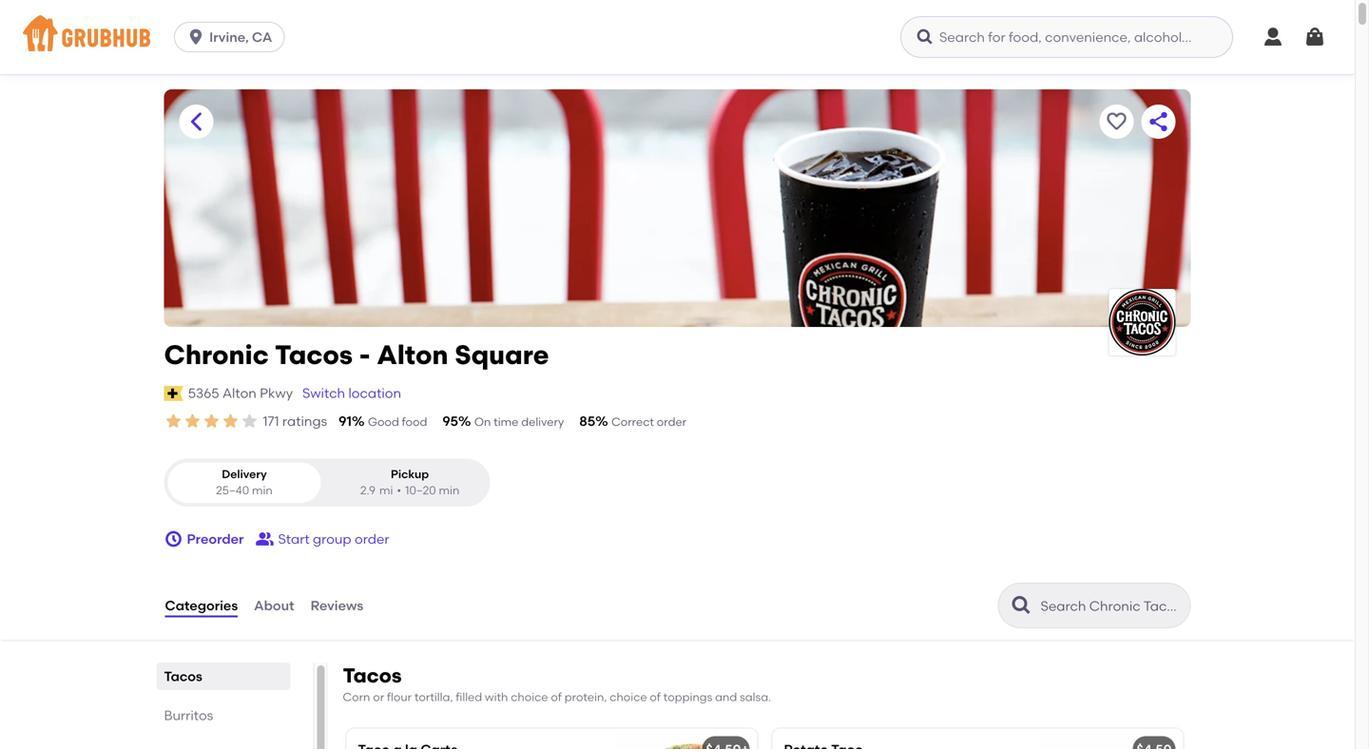 Task type: vqa. For each thing, say whether or not it's contained in the screenshot.
1st choice from left
yes



Task type: locate. For each thing, give the bounding box(es) containing it.
start group order
[[278, 531, 389, 547]]

tacos up or
[[343, 664, 402, 688]]

of
[[551, 690, 562, 704], [650, 690, 661, 704]]

alton right 5365
[[222, 385, 257, 401]]

main navigation navigation
[[0, 0, 1355, 74]]

delivery
[[521, 415, 564, 429]]

tacos inside tacos corn or flour tortilla, filled with choice of protein, choice of toppings and salsa.
[[343, 664, 402, 688]]

5 star icon image from the left
[[240, 412, 259, 431]]

5365
[[188, 385, 219, 401]]

ca
[[252, 29, 272, 45]]

good food
[[368, 415, 427, 429]]

food
[[402, 415, 427, 429]]

4 star icon image from the left
[[221, 412, 240, 431]]

taco a la carte image
[[615, 729, 757, 749]]

5365 alton pkwy button
[[187, 383, 294, 404]]

order right "correct"
[[657, 415, 687, 429]]

tortilla,
[[414, 690, 453, 704]]

1 choice from the left
[[511, 690, 548, 704]]

svg image inside preorder button
[[164, 530, 183, 549]]

1 vertical spatial alton
[[222, 385, 257, 401]]

choice
[[511, 690, 548, 704], [610, 690, 647, 704]]

85
[[579, 413, 595, 429]]

-
[[359, 339, 370, 371]]

min down delivery
[[252, 484, 273, 497]]

about button
[[253, 571, 295, 640]]

tacos
[[275, 339, 353, 371], [343, 664, 402, 688], [164, 668, 202, 685]]

about
[[254, 597, 294, 614]]

Search Chronic Tacos - Alton Square search field
[[1039, 597, 1184, 615]]

choice right with
[[511, 690, 548, 704]]

alton right -
[[377, 339, 448, 371]]

good
[[368, 415, 399, 429]]

subscription pass image
[[164, 386, 183, 401]]

categories button
[[164, 571, 239, 640]]

option group
[[164, 459, 490, 507]]

star icon image
[[164, 412, 183, 431], [183, 412, 202, 431], [202, 412, 221, 431], [221, 412, 240, 431], [240, 412, 259, 431]]

potato taco image
[[1041, 729, 1183, 749]]

1 min from the left
[[252, 484, 273, 497]]

tacos for tacos
[[164, 668, 202, 685]]

2 of from the left
[[650, 690, 661, 704]]

and
[[715, 690, 737, 704]]

switch
[[302, 385, 345, 401]]

choice right protein,
[[610, 690, 647, 704]]

0 horizontal spatial order
[[355, 531, 389, 547]]

1 horizontal spatial alton
[[377, 339, 448, 371]]

1 star icon image from the left
[[164, 412, 183, 431]]

or
[[373, 690, 384, 704]]

1 vertical spatial order
[[355, 531, 389, 547]]

time
[[494, 415, 518, 429]]

of left toppings
[[650, 690, 661, 704]]

0 horizontal spatial of
[[551, 690, 562, 704]]

flour
[[387, 690, 412, 704]]

2 choice from the left
[[610, 690, 647, 704]]

tacos up burritos
[[164, 668, 202, 685]]

mi
[[379, 484, 393, 497]]

chronic tacos - alton square
[[164, 339, 549, 371]]

0 horizontal spatial alton
[[222, 385, 257, 401]]

pickup
[[391, 467, 429, 481]]

delivery
[[222, 467, 267, 481]]

tacos up switch
[[275, 339, 353, 371]]

order right 'group'
[[355, 531, 389, 547]]

0 horizontal spatial min
[[252, 484, 273, 497]]

correct
[[611, 415, 654, 429]]

svg image
[[1262, 26, 1284, 48], [1303, 26, 1326, 48], [916, 28, 935, 47], [164, 530, 183, 549]]

min right the 10–20
[[439, 484, 460, 497]]

1 horizontal spatial of
[[650, 690, 661, 704]]

0 horizontal spatial choice
[[511, 690, 548, 704]]

25–40
[[216, 484, 249, 497]]

chronic
[[164, 339, 269, 371]]

of left protein,
[[551, 690, 562, 704]]

0 vertical spatial order
[[657, 415, 687, 429]]

start group order button
[[255, 522, 389, 556]]

1 horizontal spatial choice
[[610, 690, 647, 704]]

min inside pickup 2.9 mi • 10–20 min
[[439, 484, 460, 497]]

1 horizontal spatial min
[[439, 484, 460, 497]]

2 min from the left
[[439, 484, 460, 497]]

min
[[252, 484, 273, 497], [439, 484, 460, 497]]

salsa.
[[740, 690, 771, 704]]

order
[[657, 415, 687, 429], [355, 531, 389, 547]]

alton inside "button"
[[222, 385, 257, 401]]

91
[[339, 413, 352, 429]]

5365 alton pkwy
[[188, 385, 293, 401]]

order inside button
[[355, 531, 389, 547]]

alton
[[377, 339, 448, 371], [222, 385, 257, 401]]



Task type: describe. For each thing, give the bounding box(es) containing it.
on time delivery
[[474, 415, 564, 429]]

delivery 25–40 min
[[216, 467, 273, 497]]

share icon image
[[1147, 110, 1170, 133]]

start
[[278, 531, 310, 547]]

preorder
[[187, 531, 244, 547]]

save this restaurant image
[[1105, 110, 1128, 133]]

Search for food, convenience, alcohol... search field
[[900, 16, 1233, 58]]

square
[[455, 339, 549, 371]]

reviews button
[[310, 571, 364, 640]]

1 horizontal spatial order
[[657, 415, 687, 429]]

switch location
[[302, 385, 401, 401]]

min inside the delivery 25–40 min
[[252, 484, 273, 497]]

with
[[485, 690, 508, 704]]

save this restaurant button
[[1100, 105, 1134, 139]]

171 ratings
[[263, 413, 327, 429]]

search icon image
[[1010, 594, 1033, 617]]

irvine,
[[209, 29, 249, 45]]

0 vertical spatial alton
[[377, 339, 448, 371]]

171
[[263, 413, 279, 429]]

chronic tacos - alton square logo image
[[1109, 289, 1176, 356]]

irvine, ca button
[[174, 22, 292, 52]]

group
[[313, 531, 351, 547]]

reviews
[[310, 597, 363, 614]]

burritos
[[164, 707, 213, 724]]

on
[[474, 415, 491, 429]]

pickup 2.9 mi • 10–20 min
[[360, 467, 460, 497]]

3 star icon image from the left
[[202, 412, 221, 431]]

correct order
[[611, 415, 687, 429]]

option group containing delivery 25–40 min
[[164, 459, 490, 507]]

95
[[442, 413, 458, 429]]

location
[[348, 385, 401, 401]]

people icon image
[[255, 530, 274, 549]]

pkwy
[[260, 385, 293, 401]]

2 star icon image from the left
[[183, 412, 202, 431]]

ratings
[[282, 413, 327, 429]]

filled
[[456, 690, 482, 704]]

irvine, ca
[[209, 29, 272, 45]]

tacos corn or flour tortilla, filled with choice of protein, choice of toppings and salsa.
[[343, 664, 771, 704]]

corn
[[343, 690, 370, 704]]

tacos for tacos corn or flour tortilla, filled with choice of protein, choice of toppings and salsa.
[[343, 664, 402, 688]]

•
[[397, 484, 401, 497]]

switch location button
[[301, 383, 402, 404]]

svg image
[[186, 28, 205, 47]]

preorder button
[[164, 522, 244, 556]]

1 of from the left
[[551, 690, 562, 704]]

caret left icon image
[[185, 110, 208, 133]]

10–20
[[405, 484, 436, 497]]

categories
[[165, 597, 238, 614]]

2.9
[[360, 484, 376, 497]]

toppings
[[663, 690, 712, 704]]

protein,
[[564, 690, 607, 704]]



